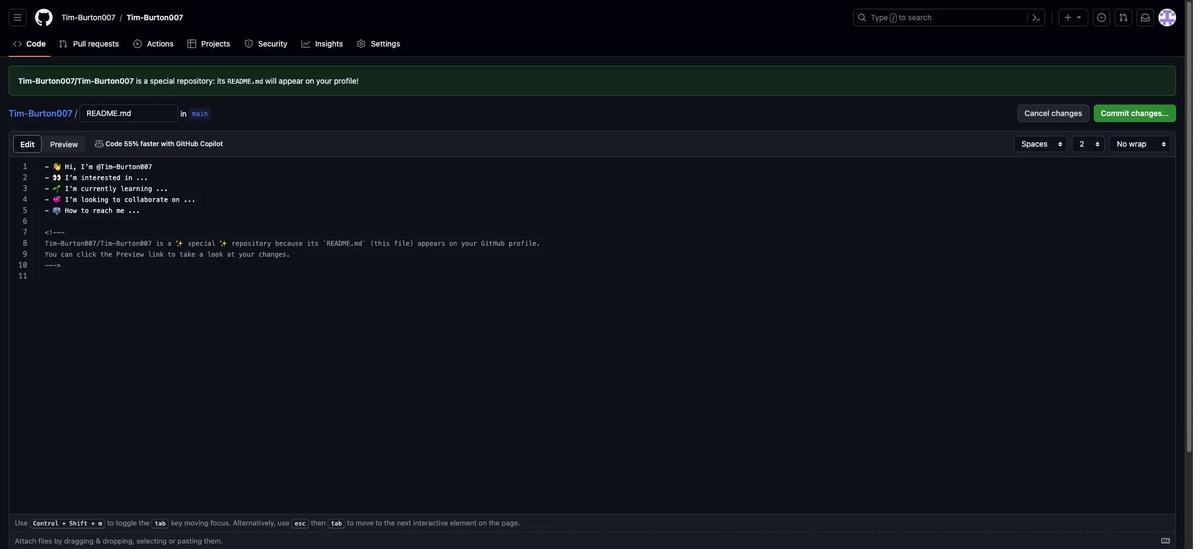 Task type: describe. For each thing, give the bounding box(es) containing it.
3
[[23, 184, 27, 193]]

insights
[[315, 39, 343, 48]]

2 + from the left
[[91, 521, 95, 528]]

faster
[[141, 140, 159, 148]]

1 ✨ from the left
[[176, 240, 184, 248]]

files
[[38, 537, 52, 546]]

tim- inside '<!--- tim-burton007/tim-burton007 is a ✨ special ✨ repository because its `readme.md` (this file) appears on your github profile. you can click the preview link to take a look at your changes. --->'
[[45, 240, 61, 248]]

settings
[[371, 39, 400, 48]]

will
[[265, 76, 277, 86]]

pull requests
[[73, 39, 119, 48]]

tim-burton007
[[9, 109, 73, 118]]

0 horizontal spatial /
[[75, 109, 77, 118]]

actions link
[[129, 36, 179, 52]]

tim-burton007 link up pull requests link
[[57, 9, 120, 26]]

in main
[[180, 109, 208, 118]]

me
[[116, 207, 124, 215]]

projects link
[[183, 36, 235, 52]]

moving
[[184, 519, 209, 528]]

<!--- tim-burton007/tim-burton007 is a ✨ special ✨ repository because its `readme.md` (this file) appears on your github profile. you can click the preview link to take a look at your changes. --->
[[45, 229, 541, 270]]

i'm up how
[[65, 196, 77, 204]]

the right toggle
[[139, 519, 150, 528]]

changes...
[[1132, 109, 1169, 118]]

readme.md
[[228, 78, 263, 86]]

to up me
[[113, 196, 120, 204]]

type
[[871, 13, 888, 22]]

tim- for tim-burton007
[[9, 109, 28, 118]]

link
[[148, 251, 164, 259]]

&
[[96, 537, 101, 546]]

the inside '<!--- tim-burton007/tim-burton007 is a ✨ special ✨ repository because its `readme.md` (this file) appears on your github profile. you can click the preview link to take a look at your changes. --->'
[[100, 251, 112, 259]]

shift
[[69, 521, 87, 528]]

burton007 inside '<!--- tim-burton007/tim-burton007 is a ✨ special ✨ repository because its `readme.md` (this file) appears on your github profile. you can click the preview link to take a look at your changes. --->'
[[116, 240, 152, 248]]

... right me
[[128, 207, 140, 215]]

👀
[[53, 174, 61, 182]]

2 ✨ from the left
[[219, 240, 228, 248]]

requests
[[88, 39, 119, 48]]

triangle down image
[[1075, 13, 1084, 21]]

security
[[258, 39, 287, 48]]

list containing tim-burton007
[[57, 9, 847, 26]]

on right element
[[479, 519, 487, 528]]

code for code
[[26, 39, 46, 48]]

2 tab from the left
[[331, 521, 342, 528]]

1 vertical spatial your
[[461, 240, 477, 248]]

attach files by dragging & dropping, selecting or pasting them.
[[15, 537, 223, 546]]

tim- for tim-burton007 / tim-burton007
[[61, 13, 78, 22]]

burton007 up the actions
[[144, 13, 183, 22]]

- 👋 hi, i'm @tim-burton007 - 👀 i'm interested in ... - 🌱 i'm currently learning ... - 💞️ i'm looking to collaborate on ... - 📫 how to reach me ...
[[45, 163, 196, 215]]

5
[[23, 206, 27, 215]]

2 vertical spatial your
[[239, 251, 255, 259]]

preview button
[[42, 135, 86, 153]]

changes.
[[259, 251, 290, 259]]

main link
[[189, 108, 211, 120]]

control
[[33, 521, 58, 528]]

attach
[[15, 537, 36, 546]]

0 horizontal spatial is
[[136, 76, 142, 86]]

m
[[98, 521, 102, 528]]

collaborate
[[124, 196, 168, 204]]

in inside the - 👋 hi, i'm @tim-burton007 - 👀 i'm interested in ... - 🌱 i'm currently learning ... - 💞️ i'm looking to collaborate on ... - 📫 how to reach me ...
[[124, 174, 132, 182]]

@tim-
[[97, 163, 116, 171]]

insights link
[[297, 36, 348, 52]]

page.
[[502, 519, 520, 528]]

to left 'search'
[[899, 13, 906, 22]]

the left page.
[[489, 519, 500, 528]]

projects
[[201, 39, 230, 48]]

changes
[[1052, 109, 1083, 118]]

code 55% faster with github copilot button
[[90, 137, 228, 152]]

... right collaborate in the left of the page
[[184, 196, 196, 204]]

none text field containing -
[[36, 157, 1176, 285]]

alternatively,
[[233, 519, 276, 528]]

🌱
[[53, 185, 61, 193]]

appear
[[279, 76, 303, 86]]

to inside '<!--- tim-burton007/tim-burton007 is a ✨ special ✨ repository because its `readme.md` (this file) appears on your github profile. you can click the preview link to take a look at your changes. --->'
[[168, 251, 176, 259]]

then
[[311, 519, 326, 528]]

edit
[[20, 140, 35, 149]]

💞️
[[53, 196, 61, 204]]

0 vertical spatial burton007/tim-
[[35, 76, 94, 86]]

`readme.md`
[[323, 240, 366, 248]]

copilot
[[200, 140, 223, 148]]

i'm down hi,
[[65, 174, 77, 182]]

repository:
[[177, 76, 215, 86]]

1 tab from the left
[[155, 521, 166, 528]]

with
[[161, 140, 174, 148]]

1 horizontal spatial in
[[180, 109, 187, 118]]

i'm right 🌱
[[65, 185, 77, 193]]

9
[[23, 250, 27, 259]]

by
[[54, 537, 62, 546]]

special inside '<!--- tim-burton007/tim-burton007 is a ✨ special ✨ repository because its `readme.md` (this file) appears on your github profile. you can click the preview link to take a look at your changes. --->'
[[188, 240, 215, 248]]

on right appear at the left top
[[305, 76, 314, 86]]

currently
[[81, 185, 116, 193]]

burton007 up the file name text field
[[94, 76, 134, 86]]

take
[[180, 251, 195, 259]]

key
[[171, 519, 182, 528]]

pasting
[[178, 537, 202, 546]]

(this
[[370, 240, 390, 248]]

File name text field
[[80, 105, 178, 122]]

use
[[15, 519, 28, 528]]

how
[[65, 207, 77, 215]]

can
[[61, 251, 73, 259]]

look
[[207, 251, 223, 259]]

main
[[192, 110, 208, 118]]

plus image
[[1064, 13, 1073, 22]]



Task type: vqa. For each thing, say whether or not it's contained in the screenshot.
the bottom Burton007/Tim-
yes



Task type: locate. For each thing, give the bounding box(es) containing it.
0 horizontal spatial a
[[144, 76, 148, 86]]

is inside '<!--- tim-burton007/tim-burton007 is a ✨ special ✨ repository because its `readme.md` (this file) appears on your github profile. you can click the preview link to take a look at your changes. --->'
[[156, 240, 164, 248]]

profile.
[[509, 240, 541, 248]]

2 horizontal spatial your
[[461, 240, 477, 248]]

code right code icon
[[26, 39, 46, 48]]

burton007/tim- up click
[[61, 240, 116, 248]]

focus.
[[211, 519, 231, 528]]

you
[[45, 251, 57, 259]]

your left profile!
[[316, 76, 332, 86]]

burton007 up edit mode element
[[28, 109, 73, 118]]

0 horizontal spatial +
[[62, 521, 66, 528]]

shield image
[[244, 39, 253, 48]]

tim- up play 'icon'
[[126, 13, 144, 22]]

cancel
[[1025, 109, 1050, 118]]

tim-burton007 link up edit mode element
[[9, 109, 73, 118]]

1 horizontal spatial is
[[156, 240, 164, 248]]

special
[[150, 76, 175, 86], [188, 240, 215, 248]]

>
[[57, 262, 61, 270]]

1 horizontal spatial its
[[307, 240, 319, 248]]

on right appears
[[449, 240, 457, 248]]

github left profile.
[[481, 240, 505, 248]]

a down collaborate in the left of the page
[[168, 240, 172, 248]]

on inside the - 👋 hi, i'm @tim-burton007 - 👀 i'm interested in ... - 🌱 i'm currently learning ... - 💞️ i'm looking to collaborate on ... - 📫 how to reach me ...
[[172, 196, 180, 204]]

0 vertical spatial github
[[176, 140, 198, 148]]

interactive
[[413, 519, 448, 528]]

None file field
[[9, 533, 1176, 550]]

0 vertical spatial is
[[136, 76, 142, 86]]

0 horizontal spatial your
[[239, 251, 255, 259]]

because
[[275, 240, 303, 248]]

0 vertical spatial git pull request image
[[1119, 13, 1128, 22]]

tim- up the edit
[[9, 109, 28, 118]]

1 horizontal spatial +
[[91, 521, 95, 528]]

to right how
[[81, 207, 89, 215]]

4
[[23, 195, 27, 204]]

1 vertical spatial in
[[124, 174, 132, 182]]

or
[[169, 537, 176, 546]]

your right appears
[[461, 240, 477, 248]]

next
[[397, 519, 411, 528]]

2 horizontal spatial a
[[199, 251, 203, 259]]

+
[[62, 521, 66, 528], [91, 521, 95, 528]]

1 vertical spatial github
[[481, 240, 505, 248]]

None text field
[[36, 157, 1176, 285]]

1 horizontal spatial tab
[[331, 521, 342, 528]]

tab left key
[[155, 521, 166, 528]]

tim- up tim-burton007
[[18, 76, 35, 86]]

issue opened image
[[1098, 13, 1106, 22]]

code image
[[13, 39, 22, 48]]

the right click
[[100, 251, 112, 259]]

burton007 up pull requests
[[78, 13, 115, 22]]

tim-
[[61, 13, 78, 22], [126, 13, 144, 22], [18, 76, 35, 86], [9, 109, 28, 118], [45, 240, 61, 248]]

1 vertical spatial burton007/tim-
[[61, 240, 116, 248]]

1 horizontal spatial code
[[106, 140, 122, 148]]

use
[[278, 519, 290, 528]]

burton007/tim- down pull
[[35, 76, 94, 86]]

hi,
[[65, 163, 77, 171]]

0 vertical spatial code
[[26, 39, 46, 48]]

1 2 3 4 5 6 7 8 9 10 11
[[18, 162, 27, 281]]

github right with
[[176, 140, 198, 148]]

1 vertical spatial special
[[188, 240, 215, 248]]

code 55% faster with github copilot
[[106, 140, 223, 148]]

burton007 up learning
[[116, 163, 152, 171]]

profile!
[[334, 76, 359, 86]]

on right collaborate in the left of the page
[[172, 196, 180, 204]]

special left the repository:
[[150, 76, 175, 86]]

special up 'look' on the left
[[188, 240, 215, 248]]

type / to search
[[871, 13, 932, 22]]

55%
[[124, 140, 139, 148]]

+ left the shift
[[62, 521, 66, 528]]

code
[[26, 39, 46, 48], [106, 140, 122, 148]]

file)
[[394, 240, 414, 248]]

gear image
[[357, 39, 366, 48]]

...
[[136, 174, 148, 182], [156, 185, 168, 193], [184, 196, 196, 204], [128, 207, 140, 215]]

1 horizontal spatial github
[[481, 240, 505, 248]]

click
[[77, 251, 96, 259]]

... up collaborate in the left of the page
[[156, 185, 168, 193]]

0 vertical spatial preview
[[50, 140, 78, 149]]

1 vertical spatial code
[[106, 140, 122, 148]]

preview up hi,
[[50, 140, 78, 149]]

1 vertical spatial its
[[307, 240, 319, 248]]

<!-
[[45, 229, 57, 237]]

✨ up at
[[219, 240, 228, 248]]

preview left link
[[116, 251, 144, 259]]

graph image
[[301, 39, 310, 48]]

/ up pull requests link
[[120, 13, 122, 22]]

table image
[[187, 39, 196, 48]]

security link
[[240, 36, 293, 52]]

edit mode element
[[13, 135, 86, 153]]

burton007 up link
[[116, 240, 152, 248]]

them.
[[204, 537, 223, 546]]

in up learning
[[124, 174, 132, 182]]

code right copilot icon
[[106, 140, 122, 148]]

its right the because
[[307, 240, 319, 248]]

0 vertical spatial a
[[144, 76, 148, 86]]

/ inside type / to search
[[892, 14, 896, 22]]

command palette image
[[1032, 13, 1041, 22]]

its left readme.md
[[217, 76, 225, 86]]

2 horizontal spatial /
[[892, 14, 896, 22]]

burton007/tim- inside '<!--- tim-burton007/tim-burton007 is a ✨ special ✨ repository because its `readme.md` (this file) appears on your github profile. you can click the preview link to take a look at your changes. --->'
[[61, 240, 116, 248]]

0 horizontal spatial ✨
[[176, 240, 184, 248]]

11
[[18, 272, 27, 281]]

tim-burton007 link up actions link
[[122, 9, 188, 26]]

1
[[23, 162, 27, 171]]

to left take
[[168, 251, 176, 259]]

homepage image
[[35, 9, 53, 26]]

on inside '<!--- tim-burton007/tim-burton007 is a ✨ special ✨ repository because its `readme.md` (this file) appears on your github profile. you can click the preview link to take a look at your changes. --->'
[[449, 240, 457, 248]]

to right 'move'
[[376, 519, 382, 528]]

1 vertical spatial a
[[168, 240, 172, 248]]

the
[[100, 251, 112, 259], [139, 519, 150, 528], [384, 519, 395, 528], [489, 519, 500, 528]]

its
[[217, 76, 225, 86], [307, 240, 319, 248]]

0 horizontal spatial preview
[[50, 140, 78, 149]]

7
[[23, 228, 27, 237]]

actions
[[147, 39, 174, 48]]

10
[[18, 261, 27, 270]]

0 horizontal spatial its
[[217, 76, 225, 86]]

play image
[[133, 39, 142, 48]]

git pull request image
[[1119, 13, 1128, 22], [59, 39, 68, 48]]

styling with markdown is supported tooltip
[[1162, 537, 1170, 546]]

looking
[[81, 196, 109, 204]]

0 horizontal spatial git pull request image
[[59, 39, 68, 48]]

/ right type
[[892, 14, 896, 22]]

1 + from the left
[[62, 521, 66, 528]]

✨ up take
[[176, 240, 184, 248]]

code link
[[9, 36, 50, 52]]

dropping,
[[103, 537, 135, 546]]

repository
[[232, 240, 271, 248]]

1 horizontal spatial a
[[168, 240, 172, 248]]

0 horizontal spatial github
[[176, 140, 198, 148]]

1 horizontal spatial preview
[[116, 251, 144, 259]]

1 horizontal spatial ✨
[[219, 240, 228, 248]]

a right take
[[199, 251, 203, 259]]

0 horizontal spatial tab
[[155, 521, 166, 528]]

0 horizontal spatial special
[[150, 76, 175, 86]]

git pull request image right issue opened image
[[1119, 13, 1128, 22]]

preview inside '<!--- tim-burton007/tim-burton007 is a ✨ special ✨ repository because its `readme.md` (this file) appears on your github profile. you can click the preview link to take a look at your changes. --->'
[[116, 251, 144, 259]]

0 vertical spatial special
[[150, 76, 175, 86]]

git pull request image left pull
[[59, 39, 68, 48]]

github inside popup button
[[176, 140, 198, 148]]

✨
[[176, 240, 184, 248], [219, 240, 228, 248]]

... up learning
[[136, 174, 148, 182]]

1 vertical spatial git pull request image
[[59, 39, 68, 48]]

notifications image
[[1141, 13, 1150, 22]]

move
[[356, 519, 374, 528]]

i'm right hi,
[[81, 163, 93, 171]]

is
[[136, 76, 142, 86], [156, 240, 164, 248]]

github
[[176, 140, 198, 148], [481, 240, 505, 248]]

1 horizontal spatial your
[[316, 76, 332, 86]]

its inside '<!--- tim-burton007/tim-burton007 is a ✨ special ✨ repository because its `readme.md` (this file) appears on your github profile. you can click the preview link to take a look at your changes. --->'
[[307, 240, 319, 248]]

📫
[[53, 207, 61, 215]]

your
[[316, 76, 332, 86], [461, 240, 477, 248], [239, 251, 255, 259]]

a
[[144, 76, 148, 86], [168, 240, 172, 248], [199, 251, 203, 259]]

0 vertical spatial its
[[217, 76, 225, 86]]

is up the file name text field
[[136, 76, 142, 86]]

esc
[[295, 521, 306, 528]]

pull requests link
[[54, 36, 125, 52]]

git pull request image inside pull requests link
[[59, 39, 68, 48]]

1 vertical spatial preview
[[116, 251, 144, 259]]

styling with markdown is supported image
[[1162, 537, 1170, 546]]

+ left m
[[91, 521, 95, 528]]

8
[[23, 239, 27, 248]]

interested
[[81, 174, 120, 182]]

2 vertical spatial a
[[199, 251, 203, 259]]

list
[[57, 9, 847, 26]]

the left next
[[384, 519, 395, 528]]

burton007 inside the - 👋 hi, i'm @tim-burton007 - 👀 i'm interested in ... - 🌱 i'm currently learning ... - 💞️ i'm looking to collaborate on ... - 📫 how to reach me ...
[[116, 163, 152, 171]]

commit
[[1101, 109, 1130, 118]]

0 horizontal spatial code
[[26, 39, 46, 48]]

in left main link
[[180, 109, 187, 118]]

code for code 55% faster with github copilot
[[106, 140, 122, 148]]

-
[[45, 163, 49, 171], [45, 174, 49, 182], [45, 185, 49, 193], [45, 196, 49, 204], [45, 207, 49, 215], [57, 229, 61, 237], [61, 229, 65, 237], [45, 262, 49, 270], [49, 262, 53, 270], [53, 262, 57, 270]]

commit changes... button
[[1094, 105, 1176, 122]]

github inside '<!--- tim-burton007/tim-burton007 is a ✨ special ✨ repository because its `readme.md` (this file) appears on your github profile. you can click the preview link to take a look at your changes. --->'
[[481, 240, 505, 248]]

👋
[[53, 163, 61, 171]]

1 vertical spatial is
[[156, 240, 164, 248]]

preview inside button
[[50, 140, 78, 149]]

1 horizontal spatial special
[[188, 240, 215, 248]]

/ inside tim-burton007 / tim-burton007
[[120, 13, 122, 22]]

tim- for tim-burton007/tim-burton007 is a special repository: its readme.md will appear on your profile!
[[18, 76, 35, 86]]

a up the file name text field
[[144, 76, 148, 86]]

1 horizontal spatial git pull request image
[[1119, 13, 1128, 22]]

tim-burton007 / tim-burton007
[[61, 13, 183, 22]]

tim- down <!-
[[45, 240, 61, 248]]

use control + shift + m to toggle the tab key moving focus. alternatively, use esc then tab to move to the next interactive element on the page.
[[15, 519, 520, 528]]

0 vertical spatial your
[[316, 76, 332, 86]]

cancel changes
[[1025, 109, 1083, 118]]

1 horizontal spatial /
[[120, 13, 122, 22]]

your down repository in the left top of the page
[[239, 251, 255, 259]]

toggle
[[116, 519, 137, 528]]

dragging
[[64, 537, 94, 546]]

is up link
[[156, 240, 164, 248]]

pull
[[73, 39, 86, 48]]

copilot image
[[95, 140, 103, 149]]

selecting
[[137, 537, 167, 546]]

to left 'move'
[[347, 519, 354, 528]]

tab right then on the left of the page
[[331, 521, 342, 528]]

6
[[23, 217, 27, 226]]

tim-burton007 link
[[57, 9, 120, 26], [122, 9, 188, 26], [9, 109, 73, 118]]

element
[[450, 519, 477, 528]]

on
[[305, 76, 314, 86], [172, 196, 180, 204], [449, 240, 457, 248], [479, 519, 487, 528]]

0 horizontal spatial in
[[124, 174, 132, 182]]

code inside code 55% faster with github copilot popup button
[[106, 140, 122, 148]]

to right m
[[107, 519, 114, 528]]

/ up preview button on the top left of the page
[[75, 109, 77, 118]]

0 vertical spatial in
[[180, 109, 187, 118]]

tim- right homepage image
[[61, 13, 78, 22]]

settings link
[[353, 36, 406, 52]]



